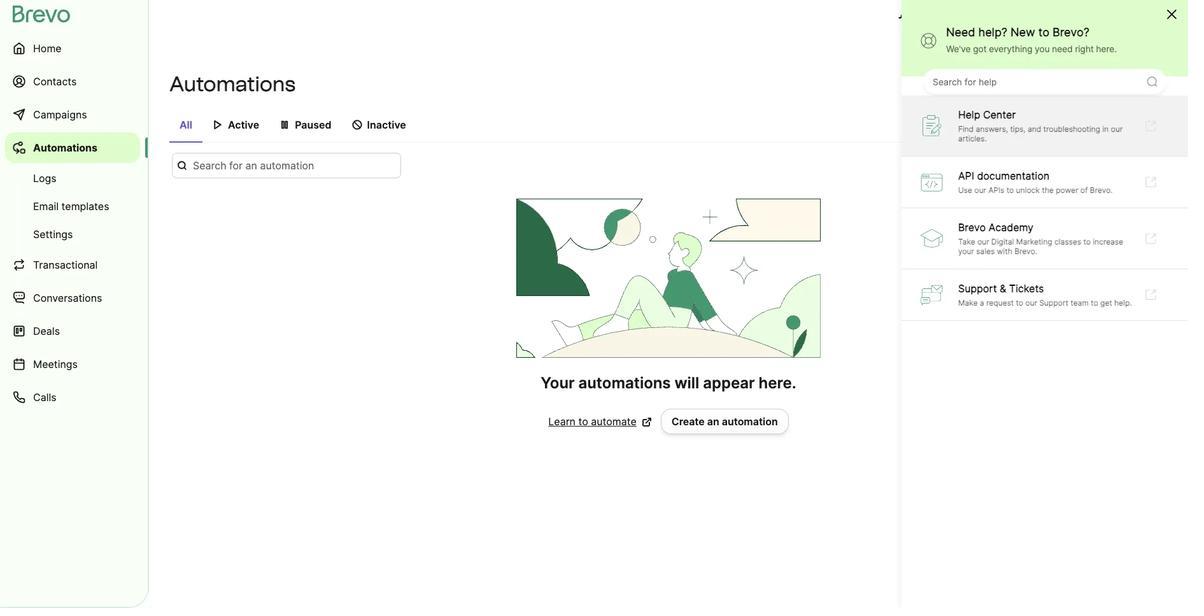 Task type: describe. For each thing, give the bounding box(es) containing it.
transactional link
[[5, 250, 140, 280]]

your automations will appear here. tab panel
[[169, 153, 1168, 434]]

workflow-list-search-input search field
[[172, 153, 401, 178]]

your
[[541, 374, 575, 392]]

0 vertical spatial create an automation button
[[1026, 71, 1168, 97]]

dxrbf image for paused
[[280, 120, 290, 130]]

and
[[948, 11, 966, 24]]

an inside your automations will appear here. tab panel
[[707, 415, 719, 428]]

email templates
[[33, 200, 109, 213]]

0 vertical spatial an
[[1087, 78, 1099, 90]]

home link
[[5, 33, 140, 64]]

tab list containing all
[[169, 112, 1168, 143]]

create an automation inside your automations will appear here. tab panel
[[672, 415, 778, 428]]

0 vertical spatial automation
[[1102, 78, 1158, 90]]

email
[[33, 200, 59, 213]]

here.
[[759, 374, 797, 392]]

deals link
[[5, 316, 140, 346]]

automations link
[[5, 132, 140, 163]]

conversations
[[33, 292, 102, 304]]

0 vertical spatial create an automation
[[1052, 78, 1158, 90]]

dxrbf image for inactive
[[352, 120, 362, 130]]

active link
[[202, 112, 269, 141]]

home
[[33, 42, 62, 55]]

create an automation button inside your automations will appear here. tab panel
[[661, 409, 789, 434]]

contacts
[[33, 75, 77, 88]]

all
[[180, 118, 192, 131]]

inactive link
[[342, 112, 416, 141]]

paused link
[[269, 112, 342, 141]]

learn
[[549, 415, 576, 428]]

automations
[[579, 374, 671, 392]]

settings link
[[5, 222, 140, 247]]

inactive
[[367, 118, 406, 131]]

all link
[[169, 112, 202, 143]]

transactional
[[33, 259, 98, 271]]

templates
[[62, 200, 109, 213]]

deals
[[33, 325, 60, 338]]

calls
[[33, 391, 56, 404]]

active
[[228, 118, 259, 131]]

contacts link
[[5, 66, 140, 97]]

campaigns link
[[5, 99, 140, 130]]



Task type: locate. For each thing, give the bounding box(es) containing it.
tab list
[[169, 112, 1168, 143]]

dxrbf image
[[280, 120, 290, 130], [352, 120, 362, 130]]

1 horizontal spatial automations
[[169, 72, 296, 96]]

0 horizontal spatial an
[[707, 415, 719, 428]]

automations up active
[[169, 72, 296, 96]]

1 vertical spatial create an automation
[[672, 415, 778, 428]]

an
[[1087, 78, 1099, 90], [707, 415, 719, 428]]

usage and plan button
[[888, 5, 1000, 31]]

automation
[[1102, 78, 1158, 90], [722, 415, 778, 428]]

settings
[[33, 228, 73, 241]]

1 dxrbf image from the left
[[280, 120, 290, 130]]

automation inside tab panel
[[722, 415, 778, 428]]

create inside your automations will appear here. tab panel
[[672, 415, 705, 428]]

0 horizontal spatial create an automation button
[[661, 409, 789, 434]]

automate
[[591, 415, 637, 428]]

usage and plan
[[914, 11, 990, 24]]

meetings link
[[5, 349, 140, 380]]

conversations link
[[5, 283, 140, 313]]

will
[[675, 374, 699, 392]]

1 vertical spatial create
[[672, 415, 705, 428]]

usage
[[914, 11, 945, 24]]

create an automation button
[[1026, 71, 1168, 97], [661, 409, 789, 434]]

0 horizontal spatial automations
[[33, 141, 97, 154]]

learn to automate
[[549, 415, 637, 428]]

1 horizontal spatial an
[[1087, 78, 1099, 90]]

0 horizontal spatial automation
[[722, 415, 778, 428]]

0 vertical spatial create
[[1052, 78, 1085, 90]]

0 horizontal spatial create
[[672, 415, 705, 428]]

logs link
[[5, 166, 140, 191]]

dxrbf image
[[213, 120, 223, 130]]

dxrbf image left inactive at the left
[[352, 120, 362, 130]]

1 vertical spatial automations
[[33, 141, 97, 154]]

dxrbf image left paused
[[280, 120, 290, 130]]

your automations will appear here.
[[541, 374, 797, 392]]

appear
[[703, 374, 755, 392]]

0 horizontal spatial dxrbf image
[[280, 120, 290, 130]]

1 vertical spatial automation
[[722, 415, 778, 428]]

1 horizontal spatial dxrbf image
[[352, 120, 362, 130]]

1 horizontal spatial create an automation
[[1052, 78, 1158, 90]]

calls link
[[5, 382, 140, 413]]

1 horizontal spatial create
[[1052, 78, 1085, 90]]

learn to automate link
[[549, 414, 652, 429]]

dxrbf image inside inactive link
[[352, 120, 362, 130]]

create
[[1052, 78, 1085, 90], [672, 415, 705, 428]]

logs
[[33, 172, 56, 185]]

0 horizontal spatial create an automation
[[672, 415, 778, 428]]

dxrbf image inside paused "link"
[[280, 120, 290, 130]]

1 vertical spatial create an automation button
[[661, 409, 789, 434]]

campaigns
[[33, 108, 87, 121]]

paused
[[295, 118, 332, 131]]

to
[[579, 415, 588, 428]]

automations up logs link
[[33, 141, 97, 154]]

plan
[[969, 11, 990, 24]]

email templates link
[[5, 194, 140, 219]]

1 vertical spatial an
[[707, 415, 719, 428]]

1 horizontal spatial create an automation button
[[1026, 71, 1168, 97]]

create an automation
[[1052, 78, 1158, 90], [672, 415, 778, 428]]

2 dxrbf image from the left
[[352, 120, 362, 130]]

meetings
[[33, 358, 78, 371]]

0 vertical spatial automations
[[169, 72, 296, 96]]

1 horizontal spatial automation
[[1102, 78, 1158, 90]]

automations
[[169, 72, 296, 96], [33, 141, 97, 154]]



Task type: vqa. For each thing, say whether or not it's contained in the screenshot.
Apple to the top
no



